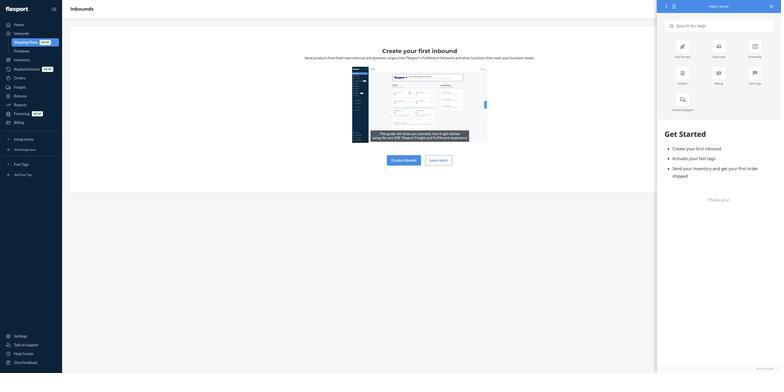 Task type: vqa. For each thing, say whether or not it's contained in the screenshot.
Create your first inbound Send products from both international and domestic origins into Flexport's Fulfillment Network and other locations that meet your business needs.
yes



Task type: locate. For each thing, give the bounding box(es) containing it.
1 vertical spatial support
[[25, 343, 39, 348]]

2 vertical spatial new
[[33, 112, 41, 116]]

0 vertical spatial create
[[383, 48, 402, 55]]

1 vertical spatial tags
[[22, 162, 29, 167]]

integrations button
[[3, 135, 59, 144]]

by
[[765, 367, 768, 371]]

1 horizontal spatial inbounds
[[70, 6, 94, 12]]

0 vertical spatial center
[[718, 4, 730, 9]]

fulfillment
[[423, 56, 440, 60]]

0 vertical spatial inbound
[[432, 48, 457, 55]]

domestic
[[373, 56, 387, 60]]

add integration
[[14, 148, 36, 152]]

inbounds link
[[70, 6, 94, 12], [3, 30, 59, 38]]

1 horizontal spatial your
[[503, 56, 510, 60]]

1 and from the left
[[366, 56, 372, 60]]

2 vertical spatial fast
[[20, 173, 26, 177]]

and left other
[[455, 56, 461, 60]]

center
[[718, 4, 730, 9], [22, 352, 34, 356]]

0 horizontal spatial and
[[366, 56, 372, 60]]

1 vertical spatial fast
[[14, 162, 21, 167]]

help up give at the bottom
[[14, 352, 22, 356]]

1 vertical spatial help
[[14, 352, 22, 356]]

0 vertical spatial new
[[41, 41, 49, 44]]

create inside button
[[392, 158, 403, 163]]

and
[[366, 56, 372, 60], [455, 56, 461, 60]]

your
[[404, 48, 417, 55], [503, 56, 510, 60]]

new down reports link
[[33, 112, 41, 116]]

1 vertical spatial fast tags
[[14, 162, 29, 167]]

0 vertical spatial help center
[[709, 4, 730, 9]]

1 horizontal spatial support
[[683, 108, 694, 112]]

help center up search search field
[[709, 4, 730, 9]]

help center down to
[[14, 352, 34, 356]]

new
[[41, 41, 49, 44], [44, 67, 52, 71], [33, 112, 41, 116]]

from
[[328, 56, 336, 60]]

thank you!
[[709, 197, 730, 203]]

inbound
[[432, 48, 457, 55], [404, 158, 417, 163]]

and left domestic on the left
[[366, 56, 372, 60]]

0 horizontal spatial help
[[14, 352, 22, 356]]

1 vertical spatial add
[[14, 173, 20, 177]]

home
[[14, 23, 24, 27]]

1 horizontal spatial tags
[[756, 82, 762, 85]]

tags
[[756, 82, 762, 85], [22, 162, 29, 167]]

new for replenishments
[[44, 67, 52, 71]]

0 horizontal spatial your
[[404, 48, 417, 55]]

inventory
[[749, 55, 762, 59], [14, 58, 30, 62]]

inbound left learn
[[404, 158, 417, 163]]

1 horizontal spatial billing
[[715, 82, 724, 85]]

inbounds
[[70, 6, 94, 12], [14, 31, 29, 36], [713, 55, 726, 59]]

help center link
[[3, 350, 59, 358]]

help up search search field
[[709, 4, 717, 9]]

send
[[305, 56, 313, 60]]

0 vertical spatial support
[[683, 108, 694, 112]]

needs.
[[525, 56, 535, 60]]

0 vertical spatial help
[[709, 4, 717, 9]]

1 vertical spatial inbounds link
[[3, 30, 59, 38]]

new up orders link at the left top
[[44, 67, 52, 71]]

settings
[[14, 334, 27, 339]]

create inside create your first inbound send products from both international and domestic origins into flexport's fulfillment network and other locations that meet your business needs.
[[383, 48, 402, 55]]

create
[[383, 48, 402, 55], [392, 158, 403, 163]]

1 vertical spatial create
[[392, 158, 403, 163]]

fast tags
[[750, 82, 762, 85], [14, 162, 29, 167]]

2 add from the top
[[14, 173, 20, 177]]

orders
[[14, 76, 25, 80], [679, 82, 688, 85]]

billing link
[[3, 119, 59, 127]]

returns link
[[3, 92, 59, 101]]

1 vertical spatial billing
[[14, 120, 24, 125]]

add left integration
[[14, 148, 20, 152]]

1 horizontal spatial help center
[[709, 4, 730, 9]]

both
[[337, 56, 344, 60]]

1 horizontal spatial center
[[718, 4, 730, 9]]

integrations
[[14, 137, 34, 142]]

0 horizontal spatial center
[[22, 352, 34, 356]]

0 horizontal spatial billing
[[14, 120, 24, 125]]

1 horizontal spatial help
[[709, 4, 717, 9]]

international
[[345, 56, 365, 60]]

0 vertical spatial fast
[[750, 82, 755, 85]]

center down the talk to support
[[22, 352, 34, 356]]

Search search field
[[674, 19, 774, 32]]

your right the meet in the right top of the page
[[503, 56, 510, 60]]

0 vertical spatial billing
[[715, 82, 724, 85]]

help
[[709, 4, 717, 9], [14, 352, 22, 356]]

add fast tag
[[14, 173, 32, 177]]

1 vertical spatial new
[[44, 67, 52, 71]]

returns
[[14, 94, 27, 98]]

0 horizontal spatial fast tags
[[14, 162, 29, 167]]

1 vertical spatial help center
[[14, 352, 34, 356]]

0 vertical spatial add
[[14, 148, 20, 152]]

support right contact
[[683, 108, 694, 112]]

2 horizontal spatial inbounds
[[713, 55, 726, 59]]

fast inside fast tags dropdown button
[[14, 162, 21, 167]]

1 vertical spatial inbounds
[[14, 31, 29, 36]]

1 horizontal spatial inbound
[[432, 48, 457, 55]]

flexport logo image
[[6, 7, 29, 12]]

create inbound button
[[387, 155, 421, 166]]

inbound up network
[[432, 48, 457, 55]]

1 horizontal spatial inbounds link
[[70, 6, 94, 12]]

billing
[[715, 82, 724, 85], [14, 120, 24, 125]]

give feedback
[[14, 361, 38, 365]]

other
[[462, 56, 471, 60]]

support down settings link at bottom
[[25, 343, 39, 348]]

1 vertical spatial inbound
[[404, 158, 417, 163]]

give
[[14, 361, 21, 365]]

center inside help center link
[[22, 352, 34, 356]]

to
[[21, 343, 25, 348]]

1 horizontal spatial and
[[455, 56, 461, 60]]

elevio by dixa
[[757, 367, 774, 371]]

0 horizontal spatial tags
[[22, 162, 29, 167]]

center up search search field
[[718, 4, 730, 9]]

0 horizontal spatial inbound
[[404, 158, 417, 163]]

give feedback button
[[3, 359, 59, 367]]

support
[[683, 108, 694, 112], [25, 343, 39, 348]]

fast inside the add fast tag link
[[20, 173, 26, 177]]

1 vertical spatial orders
[[679, 82, 688, 85]]

1 vertical spatial center
[[22, 352, 34, 356]]

create your first inbound send products from both international and domestic origins into flexport's fulfillment network and other locations that meet your business needs.
[[305, 48, 535, 60]]

shipping plans
[[14, 40, 38, 45]]

0 horizontal spatial orders
[[14, 76, 25, 80]]

0 vertical spatial fast tags
[[750, 82, 762, 85]]

fast
[[750, 82, 755, 85], [14, 162, 21, 167], [20, 173, 26, 177]]

0 vertical spatial your
[[404, 48, 417, 55]]

1 add from the top
[[14, 148, 20, 152]]

new right plans
[[41, 41, 49, 44]]

more
[[440, 158, 448, 163]]

add
[[14, 148, 20, 152], [14, 173, 20, 177]]

your up flexport's
[[404, 48, 417, 55]]

you!
[[722, 197, 730, 203]]

add left tag
[[14, 173, 20, 177]]

create for your
[[383, 48, 402, 55]]

0 horizontal spatial support
[[25, 343, 39, 348]]

add for add fast tag
[[14, 173, 20, 177]]

help center
[[709, 4, 730, 9], [14, 352, 34, 356]]

create for inbound
[[392, 158, 403, 163]]



Task type: describe. For each thing, give the bounding box(es) containing it.
freight
[[14, 85, 26, 90]]

1 vertical spatial your
[[503, 56, 510, 60]]

reports link
[[3, 101, 59, 109]]

settings link
[[3, 333, 59, 341]]

home link
[[3, 21, 59, 29]]

first
[[419, 48, 431, 55]]

support inside button
[[25, 343, 39, 348]]

thank
[[709, 197, 721, 203]]

plans
[[29, 40, 38, 45]]

1 horizontal spatial inventory
[[749, 55, 762, 59]]

learn more
[[430, 158, 448, 163]]

0 horizontal spatial inbounds
[[14, 31, 29, 36]]

locations
[[471, 56, 486, 60]]

elevio by dixa link
[[665, 367, 774, 371]]

reports
[[14, 103, 27, 107]]

learn
[[430, 158, 439, 163]]

elevio
[[757, 367, 764, 371]]

origins
[[388, 56, 399, 60]]

orders link
[[3, 74, 59, 82]]

network
[[441, 56, 455, 60]]

financing
[[14, 112, 30, 116]]

0 horizontal spatial help center
[[14, 352, 34, 356]]

0 vertical spatial orders
[[14, 76, 25, 80]]

get started
[[676, 55, 691, 59]]

new for financing
[[33, 112, 41, 116]]

into
[[399, 56, 406, 60]]

add integration link
[[3, 146, 59, 154]]

fast tags inside dropdown button
[[14, 162, 29, 167]]

0 horizontal spatial inventory
[[14, 58, 30, 62]]

talk
[[14, 343, 21, 348]]

contact
[[672, 108, 683, 112]]

products
[[313, 56, 328, 60]]

flexport's
[[406, 56, 422, 60]]

that
[[487, 56, 493, 60]]

started
[[681, 55, 691, 59]]

meet
[[494, 56, 502, 60]]

2 vertical spatial inbounds
[[713, 55, 726, 59]]

tags inside dropdown button
[[22, 162, 29, 167]]

integration
[[20, 148, 36, 152]]

fast tags button
[[3, 161, 59, 169]]

feedback
[[22, 361, 38, 365]]

inventory link
[[3, 56, 59, 64]]

problems
[[14, 49, 30, 53]]

2 and from the left
[[455, 56, 461, 60]]

contact support
[[672, 108, 694, 112]]

1 horizontal spatial orders
[[679, 82, 688, 85]]

0 vertical spatial inbounds link
[[70, 6, 94, 12]]

1 horizontal spatial fast tags
[[750, 82, 762, 85]]

0 horizontal spatial inbounds link
[[3, 30, 59, 38]]

shipping
[[14, 40, 28, 45]]

add for add integration
[[14, 148, 20, 152]]

0 vertical spatial tags
[[756, 82, 762, 85]]

create inbound
[[392, 158, 417, 163]]

inbound inside button
[[404, 158, 417, 163]]

replenishments
[[14, 67, 40, 71]]

0 vertical spatial inbounds
[[70, 6, 94, 12]]

video element
[[352, 67, 488, 143]]

talk to support
[[14, 343, 39, 348]]

new for shipping plans
[[41, 41, 49, 44]]

dixa
[[769, 367, 774, 371]]

problems link
[[12, 47, 59, 55]]

learn more button
[[425, 155, 453, 166]]

freight link
[[3, 83, 59, 92]]

add fast tag link
[[3, 171, 59, 179]]

get
[[676, 55, 680, 59]]

talk to support button
[[3, 341, 59, 350]]

business
[[511, 56, 524, 60]]

inbound inside create your first inbound send products from both international and domestic origins into flexport's fulfillment network and other locations that meet your business needs.
[[432, 48, 457, 55]]

tag
[[27, 173, 32, 177]]

close navigation image
[[51, 6, 57, 12]]



